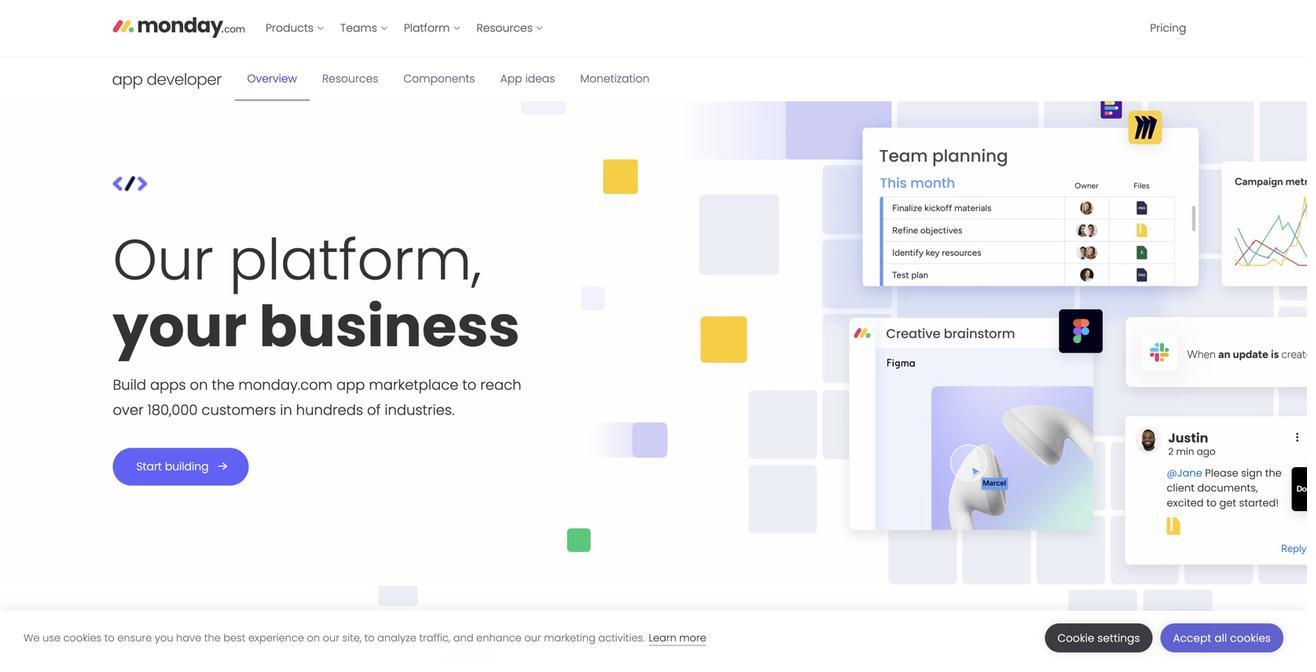 Task type: locate. For each thing, give the bounding box(es) containing it.
our left site, at the bottom
[[323, 632, 340, 646]]

to left reach
[[463, 375, 477, 395]]

monday.com
[[239, 375, 333, 395]]

we use cookies to ensure you have the best experience on our site, to analyze traffic, and enhance our marketing activities. learn more
[[24, 632, 707, 646]]

monetization link
[[568, 57, 662, 101]]

customers
[[202, 401, 276, 421]]

1 horizontal spatial resources
[[477, 20, 533, 36]]

dev topic image
[[113, 176, 147, 192]]

overview link
[[235, 57, 310, 101]]

resources up app
[[477, 20, 533, 36]]

site,
[[342, 632, 362, 646]]

2 horizontal spatial to
[[463, 375, 477, 395]]

1 horizontal spatial our
[[525, 632, 541, 646]]

of
[[367, 401, 381, 421]]

main element
[[258, 0, 1195, 57]]

cookie
[[1058, 632, 1095, 646]]

resources link up app
[[469, 16, 552, 41]]

dialog
[[0, 612, 1308, 666]]

1 horizontal spatial resources link
[[469, 16, 552, 41]]

products
[[266, 20, 314, 36]]

teams link
[[333, 16, 396, 41]]

2 our from the left
[[525, 632, 541, 646]]

0 horizontal spatial resources link
[[310, 57, 391, 101]]

to left ensure
[[104, 632, 115, 646]]

0 horizontal spatial resources
[[322, 71, 378, 86]]

industries.
[[385, 401, 455, 421]]

monday.com for apps developers image
[[113, 57, 222, 101]]

the left best
[[204, 632, 221, 646]]

platform
[[404, 20, 450, 36]]

our right enhance
[[525, 632, 541, 646]]

your
[[113, 287, 247, 366]]

build
[[113, 375, 146, 395]]

marketplace
[[369, 375, 459, 395]]

our
[[323, 632, 340, 646], [525, 632, 541, 646]]

resources link
[[469, 16, 552, 41], [310, 57, 391, 101]]

settings
[[1098, 632, 1141, 646]]

app ideas
[[500, 71, 555, 86]]

1 cookies from the left
[[63, 632, 102, 646]]

cookies right all
[[1231, 632, 1271, 646]]

on right the apps
[[190, 375, 208, 395]]

list
[[258, 0, 552, 57]]

and
[[453, 632, 474, 646]]

to
[[463, 375, 477, 395], [104, 632, 115, 646], [365, 632, 375, 646]]

resources
[[477, 20, 533, 36], [322, 71, 378, 86]]

0 vertical spatial the
[[212, 375, 235, 395]]

start building button
[[113, 448, 249, 486]]

over
[[113, 401, 144, 421]]

0 horizontal spatial our
[[323, 632, 340, 646]]

business
[[259, 287, 520, 366]]

the inside build apps on the monday.com app marketplace to reach over 180,000 customers in hundreds of industries.
[[212, 375, 235, 395]]

the up customers
[[212, 375, 235, 395]]

apps
[[150, 375, 186, 395]]

on
[[190, 375, 208, 395], [307, 632, 320, 646]]

have
[[176, 632, 201, 646]]

on right experience
[[307, 632, 320, 646]]

build apps on the monday.com app marketplace to reach over 180,000 customers in hundreds of industries.
[[113, 375, 522, 421]]

180,000
[[147, 401, 198, 421]]

0 horizontal spatial cookies
[[63, 632, 102, 646]]

to right site, at the bottom
[[365, 632, 375, 646]]

teams
[[340, 20, 377, 36]]

cookies inside button
[[1231, 632, 1271, 646]]

dialog containing cookie settings
[[0, 612, 1308, 666]]

1 our from the left
[[323, 632, 340, 646]]

our platform,
[[113, 220, 482, 299]]

experience
[[248, 632, 304, 646]]

platform,
[[229, 220, 482, 299]]

on inside build apps on the monday.com app marketplace to reach over 180,000 customers in hundreds of industries.
[[190, 375, 208, 395]]

learn
[[649, 632, 677, 646]]

components
[[404, 71, 475, 86]]

1 vertical spatial resources
[[322, 71, 378, 86]]

the
[[212, 375, 235, 395], [204, 632, 221, 646]]

0 vertical spatial resources
[[477, 20, 533, 36]]

the inside dialog
[[204, 632, 221, 646]]

ideas
[[525, 71, 555, 86]]

2 cookies from the left
[[1231, 632, 1271, 646]]

accept all cookies button
[[1161, 624, 1284, 653]]

we
[[24, 632, 40, 646]]

0 vertical spatial on
[[190, 375, 208, 395]]

1 vertical spatial on
[[307, 632, 320, 646]]

0 horizontal spatial on
[[190, 375, 208, 395]]

1 vertical spatial the
[[204, 632, 221, 646]]

cookies right use
[[63, 632, 102, 646]]

resources down teams
[[322, 71, 378, 86]]

1 horizontal spatial cookies
[[1231, 632, 1271, 646]]

use
[[43, 632, 61, 646]]

cookies
[[63, 632, 102, 646], [1231, 632, 1271, 646]]

0 horizontal spatial to
[[104, 632, 115, 646]]

accept
[[1174, 632, 1212, 646]]

components link
[[391, 57, 488, 101]]

pricing link
[[1143, 16, 1195, 41]]

resources link down teams
[[310, 57, 391, 101]]



Task type: vqa. For each thing, say whether or not it's contained in the screenshot.
Stay
no



Task type: describe. For each thing, give the bounding box(es) containing it.
pricing
[[1151, 20, 1187, 36]]

products link
[[258, 16, 333, 41]]

cookies for all
[[1231, 632, 1271, 646]]

platform link
[[396, 16, 469, 41]]

all
[[1215, 632, 1228, 646]]

in
[[280, 401, 292, 421]]

resources inside main element
[[477, 20, 533, 36]]

cookie settings
[[1058, 632, 1141, 646]]

enhance
[[477, 632, 522, 646]]

marketing
[[544, 632, 596, 646]]

activities.
[[599, 632, 645, 646]]

accept all cookies
[[1174, 632, 1271, 646]]

building
[[165, 460, 209, 475]]

1 horizontal spatial to
[[365, 632, 375, 646]]

app
[[500, 71, 522, 86]]

monetization
[[580, 71, 650, 86]]

app ideas link
[[488, 57, 568, 101]]

start building
[[136, 460, 209, 475]]

to inside build apps on the monday.com app marketplace to reach over 180,000 customers in hundreds of industries.
[[463, 375, 477, 395]]

list containing products
[[258, 0, 552, 57]]

reach
[[481, 375, 522, 395]]

start
[[136, 460, 162, 475]]

cookies for use
[[63, 632, 102, 646]]

learn more link
[[649, 632, 707, 647]]

cookie settings button
[[1045, 624, 1153, 653]]

0 vertical spatial resources link
[[469, 16, 552, 41]]

traffic,
[[419, 632, 451, 646]]

analyze
[[378, 632, 417, 646]]

marketplace dev hero2 image
[[676, 587, 1220, 665]]

your business
[[113, 287, 520, 366]]

more
[[680, 632, 707, 646]]

overview
[[247, 71, 297, 86]]

best
[[224, 632, 246, 646]]

ensure
[[117, 632, 152, 646]]

app
[[337, 375, 365, 395]]

1 horizontal spatial on
[[307, 632, 320, 646]]

you
[[155, 632, 173, 646]]

1 vertical spatial resources link
[[310, 57, 391, 101]]

hundreds
[[296, 401, 363, 421]]

our
[[113, 220, 214, 299]]

monday.com logo image
[[113, 10, 245, 43]]



